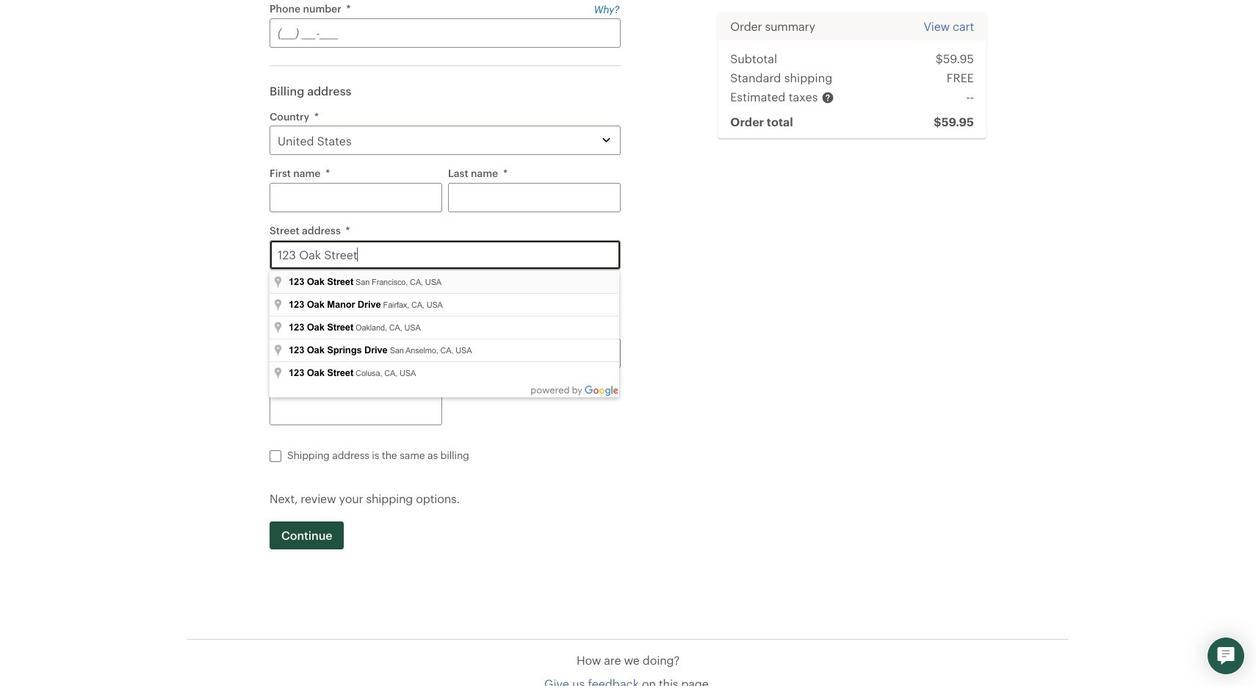 Task type: vqa. For each thing, say whether or not it's contained in the screenshot.
the bottom marker image
yes



Task type: locate. For each thing, give the bounding box(es) containing it.
None checkbox
[[270, 450, 281, 462]]

live chat image
[[1217, 647, 1235, 665]]

order total element
[[903, 112, 974, 131]]

City text field
[[270, 338, 442, 368]]

Street address text field
[[270, 240, 621, 269]]

3 marker image from the top
[[273, 344, 284, 358]]

marker image
[[273, 275, 284, 290], [273, 321, 284, 336], [273, 344, 284, 358], [273, 367, 284, 381]]

2 marker image from the top
[[273, 321, 284, 336]]

1 marker image from the top
[[273, 275, 284, 290]]



Task type: describe. For each thing, give the bounding box(es) containing it.
Last name text field
[[448, 183, 621, 212]]

marker image
[[273, 298, 284, 313]]

Postal code text field
[[270, 396, 442, 425]]

First name text field
[[270, 183, 442, 212]]

Phone number telephone field
[[270, 18, 621, 47]]

4 marker image from the top
[[273, 367, 284, 381]]



